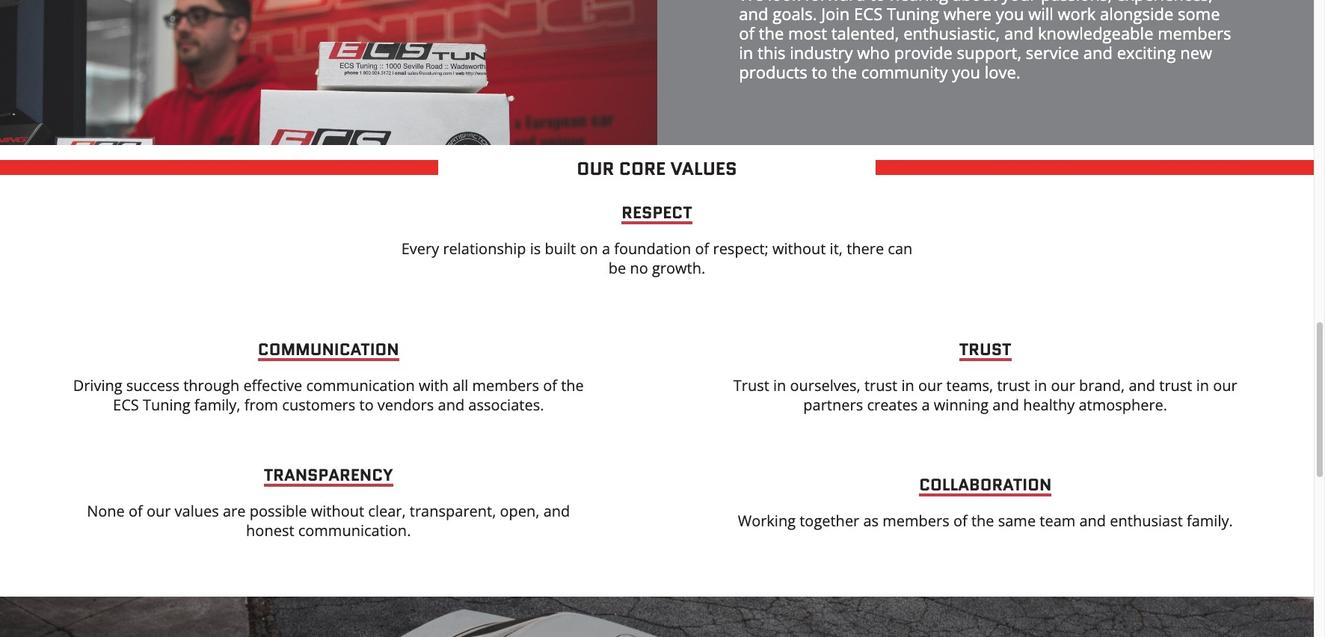 Task type: describe. For each thing, give the bounding box(es) containing it.
join
[[821, 2, 850, 25]]

possible
[[250, 501, 307, 521]]

forward
[[805, 0, 866, 5]]

ecs inside driving success through effective communication with all members               of the ecs tuning family, from customers to vendors and               associates.
[[113, 395, 139, 415]]

members inside we look forward to hearing about your passions, experiences, and             goals. join ecs tuning where you will work alongside some of the             most talented, enthusiastic, and knowledgeable members in this             industry who provide support, service and exciting new products to             the community you love.
[[1158, 22, 1232, 44]]

0 vertical spatial you
[[996, 2, 1024, 25]]

trust right brand,
[[1160, 375, 1193, 396]]

effective
[[243, 375, 302, 396]]

hearing
[[890, 0, 948, 5]]

core
[[619, 156, 666, 182]]

no
[[630, 258, 648, 278]]

trust up teams,
[[960, 338, 1012, 361]]

be
[[609, 258, 626, 278]]

support,
[[957, 41, 1022, 64]]

same
[[998, 511, 1036, 531]]

are
[[223, 501, 246, 521]]

about
[[953, 0, 998, 5]]

teams,
[[947, 375, 994, 396]]

creates
[[867, 395, 918, 415]]

will
[[1029, 2, 1054, 25]]

products
[[739, 61, 808, 83]]

to inside driving success through effective communication with all members               of the ecs tuning family, from customers to vendors and               associates.
[[359, 395, 374, 415]]

honest
[[246, 521, 294, 541]]

and right the 'team'
[[1080, 511, 1106, 531]]

collaboration
[[919, 473, 1052, 497]]

can
[[888, 239, 913, 259]]

every
[[401, 239, 439, 259]]

some
[[1178, 2, 1220, 25]]

without inside the every relationship is built on a foundation of respect; without it,             there can be no growth.
[[773, 239, 826, 259]]

team
[[1040, 511, 1076, 531]]

industry
[[790, 41, 853, 64]]

your
[[1002, 0, 1037, 5]]

we
[[739, 0, 764, 5]]

ourselves,
[[790, 375, 861, 396]]

enthusiast
[[1110, 511, 1183, 531]]

look
[[768, 0, 801, 5]]

most
[[788, 22, 827, 44]]

and inside driving success through effective communication with all members               of the ecs tuning family, from customers to vendors and               associates.
[[438, 395, 465, 415]]

every relationship is built on a foundation of respect; without it,             there can be no growth.
[[401, 239, 913, 278]]

in inside we look forward to hearing about your passions, experiences, and             goals. join ecs tuning where you will work alongside some of the             most talented, enthusiastic, and knowledgeable members in this             industry who provide support, service and exciting new products to             the community you love.
[[739, 41, 753, 64]]

winning
[[934, 395, 989, 415]]

working together as members of the same team and enthusiast               family.
[[738, 511, 1233, 531]]

where
[[944, 2, 992, 25]]

none of our values are possible without clear, transparent, open,               and honest communication.
[[87, 501, 570, 541]]

enthusiastic,
[[904, 22, 1000, 44]]

members inside driving success through effective communication with all members               of the ecs tuning family, from customers to vendors and               associates.
[[472, 375, 539, 396]]

talented,
[[832, 22, 899, 44]]

our inside the 'none of our values are possible without clear, transparent, open,               and honest communication.'
[[147, 501, 171, 521]]

brand,
[[1079, 375, 1125, 396]]

who
[[857, 41, 890, 64]]

and right brand,
[[1129, 375, 1156, 396]]

communication.
[[298, 521, 411, 541]]

a inside trust in ourselves, trust in our teams, trust in our brand, and               trust in our partners creates a winning and healthy atmosphere.
[[922, 395, 930, 415]]

foundation
[[614, 239, 691, 259]]

associates.
[[468, 395, 544, 415]]

passions,
[[1041, 0, 1112, 5]]

0 vertical spatial values
[[671, 156, 737, 182]]

2 vertical spatial members
[[883, 511, 950, 531]]

family.
[[1187, 511, 1233, 531]]

new
[[1180, 41, 1213, 64]]

working
[[738, 511, 796, 531]]



Task type: locate. For each thing, give the bounding box(es) containing it.
members
[[1158, 22, 1232, 44], [472, 375, 539, 396], [883, 511, 950, 531]]

it,
[[830, 239, 843, 259]]

a right creates
[[922, 395, 930, 415]]

members right as
[[883, 511, 950, 531]]

a right on
[[602, 239, 610, 259]]

and left "healthy"
[[993, 395, 1019, 415]]

1 horizontal spatial you
[[996, 2, 1024, 25]]

0 vertical spatial a
[[602, 239, 610, 259]]

of inside driving success through effective communication with all members               of the ecs tuning family, from customers to vendors and               associates.
[[543, 375, 557, 396]]

knowledgeable
[[1038, 22, 1154, 44]]

family,
[[194, 395, 240, 415]]

0 horizontal spatial tuning
[[143, 395, 190, 415]]

0 vertical spatial without
[[773, 239, 826, 259]]

and right open,
[[544, 501, 570, 521]]

0 horizontal spatial to
[[359, 395, 374, 415]]

this
[[758, 41, 786, 64]]

provide
[[894, 41, 953, 64]]

of inside the 'none of our values are possible without clear, transparent, open,               and honest communication.'
[[129, 501, 143, 521]]

you left love.
[[952, 61, 981, 83]]

all
[[453, 375, 469, 396]]

love.
[[985, 61, 1021, 83]]

service
[[1026, 41, 1079, 64]]

0 vertical spatial tuning
[[887, 2, 939, 25]]

0 vertical spatial to
[[870, 0, 886, 5]]

communication
[[258, 338, 399, 361], [306, 375, 415, 396]]

communication up driving success through effective communication with all members               of the ecs tuning family, from customers to vendors and               associates.
[[258, 338, 399, 361]]

from
[[244, 395, 278, 415]]

transparent,
[[410, 501, 496, 521]]

relationship
[[443, 239, 526, 259]]

you left the will
[[996, 2, 1024, 25]]

members right the all
[[472, 375, 539, 396]]

of inside we look forward to hearing about your passions, experiences, and             goals. join ecs tuning where you will work alongside some of the             most talented, enthusiastic, and knowledgeable members in this             industry who provide support, service and exciting new products to             the community you love.
[[739, 22, 755, 44]]

1 horizontal spatial without
[[773, 239, 826, 259]]

we look forward to hearing about your passions, experiences, and             goals. join ecs tuning where you will work alongside some of the             most talented, enthusiastic, and knowledgeable members in this             industry who provide support, service and exciting new products to             the community you love.
[[739, 0, 1232, 83]]

customers
[[282, 395, 356, 415]]

work
[[1058, 2, 1096, 25]]

exciting
[[1117, 41, 1176, 64]]

tuning inside driving success through effective communication with all members               of the ecs tuning family, from customers to vendors and               associates.
[[143, 395, 190, 415]]

1 horizontal spatial members
[[883, 511, 950, 531]]

atmosphere.
[[1079, 395, 1168, 415]]

and
[[739, 2, 769, 25], [1005, 22, 1034, 44], [1084, 41, 1113, 64], [1129, 375, 1156, 396], [438, 395, 465, 415], [993, 395, 1019, 415], [544, 501, 570, 521], [1080, 511, 1106, 531]]

values left are
[[175, 501, 219, 521]]

as
[[863, 511, 879, 531]]

the left same
[[972, 511, 994, 531]]

trust
[[734, 375, 770, 396]]

there
[[847, 239, 884, 259]]

community
[[861, 61, 948, 83]]

1 vertical spatial without
[[311, 501, 364, 521]]

respect;
[[713, 239, 769, 259]]

1 vertical spatial values
[[175, 501, 219, 521]]

1 vertical spatial ecs
[[113, 395, 139, 415]]

1 vertical spatial tuning
[[143, 395, 190, 415]]

to left vendors
[[359, 395, 374, 415]]

tuning up provide
[[887, 2, 939, 25]]

1 vertical spatial to
[[812, 61, 828, 83]]

1 horizontal spatial values
[[671, 156, 737, 182]]

1 horizontal spatial a
[[922, 395, 930, 415]]

the right associates.
[[561, 375, 584, 396]]

on
[[580, 239, 598, 259]]

of inside the every relationship is built on a foundation of respect; without it,             there can be no growth.
[[695, 239, 709, 259]]

0 horizontal spatial without
[[311, 501, 364, 521]]

without
[[773, 239, 826, 259], [311, 501, 364, 521]]

communication left the with
[[306, 375, 415, 396]]

transparency
[[264, 464, 393, 487]]

our core values
[[577, 156, 737, 182]]

clear,
[[368, 501, 406, 521]]

tuning inside we look forward to hearing about your passions, experiences, and             goals. join ecs tuning where you will work alongside some of the             most talented, enthusiastic, and knowledgeable members in this             industry who provide support, service and exciting new products to             the community you love.
[[887, 2, 939, 25]]

2 horizontal spatial members
[[1158, 22, 1232, 44]]

driving
[[73, 375, 122, 396]]

growth.
[[652, 258, 705, 278]]

success
[[126, 375, 180, 396]]

a
[[602, 239, 610, 259], [922, 395, 930, 415]]

trust right "partners"
[[865, 375, 898, 396]]

0 horizontal spatial a
[[602, 239, 610, 259]]

0 vertical spatial ecs
[[854, 2, 883, 25]]

and right vendors
[[438, 395, 465, 415]]

0 horizontal spatial ecs
[[113, 395, 139, 415]]

built
[[545, 239, 576, 259]]

0 horizontal spatial members
[[472, 375, 539, 396]]

2 horizontal spatial to
[[870, 0, 886, 5]]

without left it,
[[773, 239, 826, 259]]

vendors
[[378, 395, 434, 415]]

ecs inside we look forward to hearing about your passions, experiences, and             goals. join ecs tuning where you will work alongside some of the             most talented, enthusiastic, and knowledgeable members in this             industry who provide support, service and exciting new products to             the community you love.
[[854, 2, 883, 25]]

the down look
[[759, 22, 784, 44]]

together
[[800, 511, 860, 531]]

open,
[[500, 501, 540, 521]]

a inside the every relationship is built on a foundation of respect; without it,             there can be no growth.
[[602, 239, 610, 259]]

tuning left family,
[[143, 395, 190, 415]]

1 vertical spatial you
[[952, 61, 981, 83]]

without inside the 'none of our values are possible without clear, transparent, open,               and honest communication.'
[[311, 501, 364, 521]]

1 horizontal spatial tuning
[[887, 2, 939, 25]]

the
[[759, 22, 784, 44], [832, 61, 857, 83], [561, 375, 584, 396], [972, 511, 994, 531]]

and left goals. in the top right of the page
[[739, 2, 769, 25]]

trust in ourselves, trust in our teams, trust in our brand, and               trust in our partners creates a winning and healthy atmosphere.
[[734, 375, 1238, 415]]

in
[[739, 41, 753, 64], [773, 375, 786, 396], [902, 375, 915, 396], [1034, 375, 1047, 396], [1197, 375, 1209, 396]]

1 vertical spatial communication
[[306, 375, 415, 396]]

our
[[577, 156, 614, 182], [918, 375, 943, 396], [1051, 375, 1075, 396], [1213, 375, 1238, 396], [147, 501, 171, 521]]

and down the work
[[1084, 41, 1113, 64]]

partners
[[804, 395, 863, 415]]

is
[[530, 239, 541, 259]]

experiences,
[[1117, 0, 1213, 5]]

ecs
[[854, 2, 883, 25], [113, 395, 139, 415]]

the inside driving success through effective communication with all members               of the ecs tuning family, from customers to vendors and               associates.
[[561, 375, 584, 396]]

0 horizontal spatial values
[[175, 501, 219, 521]]

and inside the 'none of our values are possible without clear, transparent, open,               and honest communication.'
[[544, 501, 570, 521]]

to down the most
[[812, 61, 828, 83]]

tuning
[[887, 2, 939, 25], [143, 395, 190, 415]]

trust right teams,
[[997, 375, 1030, 396]]

values
[[671, 156, 737, 182], [175, 501, 219, 521]]

communication inside driving success through effective communication with all members               of the ecs tuning family, from customers to vendors and               associates.
[[306, 375, 415, 396]]

none
[[87, 501, 125, 521]]

members down experiences,
[[1158, 22, 1232, 44]]

of
[[739, 22, 755, 44], [695, 239, 709, 259], [543, 375, 557, 396], [129, 501, 143, 521], [954, 511, 968, 531]]

the left who
[[832, 61, 857, 83]]

goals.
[[773, 2, 817, 25]]

through
[[183, 375, 239, 396]]

without down transparency on the bottom
[[311, 501, 364, 521]]

to
[[870, 0, 886, 5], [812, 61, 828, 83], [359, 395, 374, 415]]

1 horizontal spatial to
[[812, 61, 828, 83]]

and down your
[[1005, 22, 1034, 44]]

alongside
[[1100, 2, 1174, 25]]

to up talented,
[[870, 0, 886, 5]]

healthy
[[1023, 395, 1075, 415]]

1 vertical spatial members
[[472, 375, 539, 396]]

0 vertical spatial members
[[1158, 22, 1232, 44]]

1 horizontal spatial ecs
[[854, 2, 883, 25]]

driving success through effective communication with all members               of the ecs tuning family, from customers to vendors and               associates.
[[73, 375, 584, 415]]

respect
[[622, 201, 692, 224]]

1 vertical spatial a
[[922, 395, 930, 415]]

values inside the 'none of our values are possible without clear, transparent, open,               and honest communication.'
[[175, 501, 219, 521]]

0 horizontal spatial you
[[952, 61, 981, 83]]

trust
[[960, 338, 1012, 361], [865, 375, 898, 396], [997, 375, 1030, 396], [1160, 375, 1193, 396]]

2 vertical spatial to
[[359, 395, 374, 415]]

with
[[419, 375, 449, 396]]

0 vertical spatial communication
[[258, 338, 399, 361]]

values right core
[[671, 156, 737, 182]]



Task type: vqa. For each thing, say whether or not it's contained in the screenshot.
Need,
no



